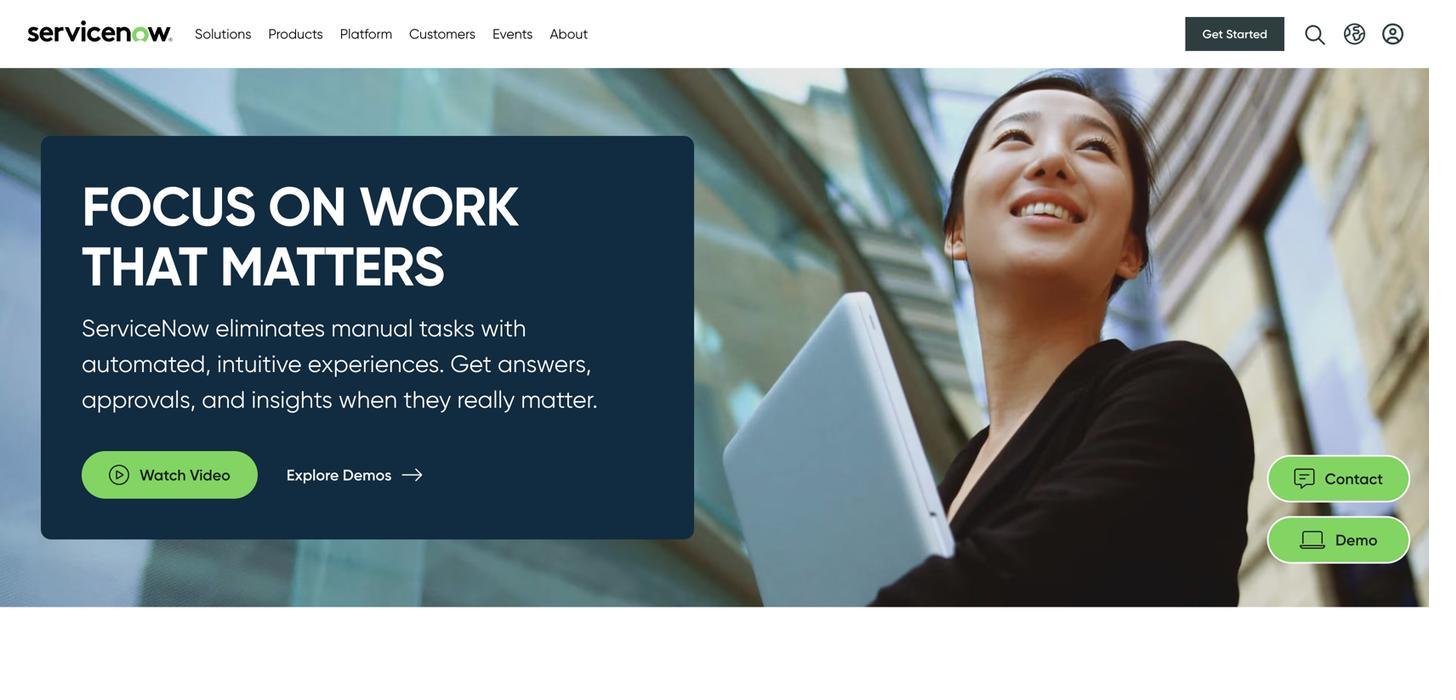 Task type: describe. For each thing, give the bounding box(es) containing it.
about button
[[550, 24, 588, 44]]

events
[[493, 26, 533, 42]]

events button
[[493, 24, 533, 44]]

platform button
[[340, 24, 392, 44]]

go to servicenow account image
[[1382, 23, 1404, 45]]

customers button
[[409, 24, 476, 44]]

servicenow image
[[26, 20, 174, 42]]

platform
[[340, 26, 392, 42]]

get started
[[1203, 27, 1268, 41]]

products button
[[268, 24, 323, 44]]



Task type: vqa. For each thing, say whether or not it's contained in the screenshot.
"preferences,"
no



Task type: locate. For each thing, give the bounding box(es) containing it.
about
[[550, 26, 588, 42]]

solutions button
[[195, 24, 251, 44]]

customers
[[409, 26, 476, 42]]

solutions
[[195, 26, 251, 42]]

get started link
[[1186, 17, 1285, 51]]

started
[[1226, 27, 1268, 41]]

get
[[1203, 27, 1223, 41]]

products
[[268, 26, 323, 42]]



